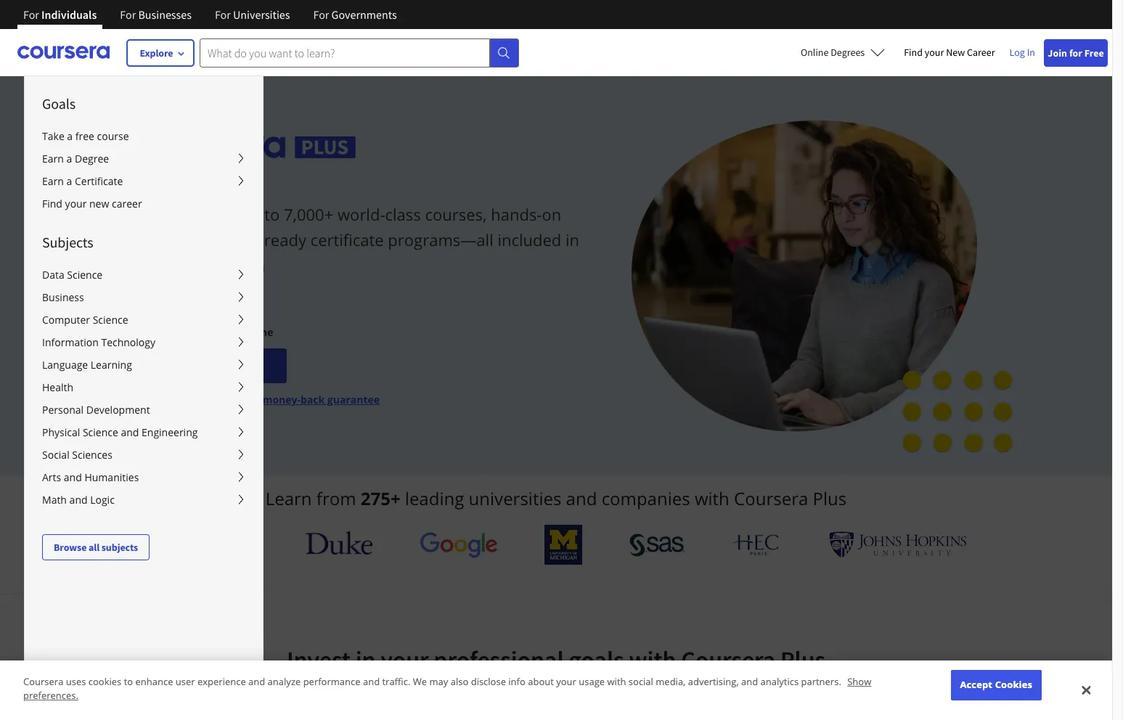 Task type: describe. For each thing, give the bounding box(es) containing it.
cancel
[[196, 326, 229, 339]]

personal development button
[[25, 399, 263, 421]]

join
[[1049, 46, 1068, 59]]

personal development
[[42, 403, 150, 417]]

math and logic
[[42, 493, 115, 507]]

media,
[[656, 676, 686, 689]]

science for computer
[[93, 313, 128, 327]]

cookies
[[996, 679, 1033, 692]]

governments
[[332, 7, 397, 22]]

show preferences.
[[23, 676, 872, 703]]

science for data
[[67, 268, 103, 282]]

businesses
[[138, 7, 192, 22]]

earn for earn a degree
[[42, 152, 64, 166]]

science for physical
[[83, 426, 118, 440]]

take
[[42, 129, 64, 143]]

about
[[528, 676, 554, 689]]

take a free course link
[[25, 125, 263, 147]]

physical science and engineering
[[42, 426, 198, 440]]

health
[[42, 381, 73, 395]]

join for free
[[1049, 46, 1105, 59]]

learning
[[91, 358, 132, 372]]

information technology button
[[25, 331, 263, 354]]

log in
[[1010, 46, 1036, 59]]

log in link
[[1003, 44, 1043, 61]]

business
[[42, 291, 84, 304]]

development
[[86, 403, 150, 417]]

traffic.
[[383, 676, 411, 689]]

with right companies
[[695, 487, 730, 511]]

online
[[801, 46, 829, 59]]

user
[[176, 676, 195, 689]]

and inside popup button
[[69, 493, 88, 507]]

with left 14-
[[201, 393, 224, 407]]

professional
[[434, 645, 564, 676]]

and up university of michigan image
[[566, 487, 598, 511]]

analytics
[[761, 676, 799, 689]]

preferences.
[[23, 690, 78, 703]]

and left analytics
[[742, 676, 759, 689]]

course
[[97, 129, 129, 143]]

What do you want to learn? text field
[[200, 38, 490, 67]]

subjects
[[42, 233, 93, 251]]

start 7-day free trial
[[158, 359, 264, 374]]

for for businesses
[[120, 7, 136, 22]]

find for find your new career
[[42, 197, 62, 211]]

humanities
[[85, 471, 139, 485]]

1 horizontal spatial day
[[242, 393, 260, 407]]

data science
[[42, 268, 103, 282]]

cookies
[[88, 676, 122, 689]]

data science button
[[25, 264, 263, 286]]

7-
[[186, 359, 196, 374]]

earn a certificate button
[[25, 170, 263, 193]]

accept cookies
[[961, 679, 1033, 692]]

a for degree
[[66, 152, 72, 166]]

advertising,
[[689, 676, 739, 689]]

social sciences button
[[25, 444, 263, 466]]

a for certificate
[[66, 174, 72, 188]]

invest
[[287, 645, 351, 676]]

goals
[[42, 94, 76, 113]]

sciences
[[72, 448, 113, 462]]

earn a degree
[[42, 152, 109, 166]]

for for universities
[[215, 7, 231, 22]]

universities
[[469, 487, 562, 511]]

show preferences. link
[[23, 676, 872, 703]]

leading
[[405, 487, 465, 511]]

$59
[[135, 326, 153, 339]]

social sciences
[[42, 448, 113, 462]]

universities
[[233, 7, 290, 22]]

degree
[[75, 152, 109, 166]]

7,000+
[[284, 204, 334, 225]]

start 7-day free trial button
[[135, 349, 287, 384]]

show
[[848, 676, 872, 689]]

logic
[[90, 493, 115, 507]]

computer
[[42, 313, 90, 327]]

explore menu element
[[25, 76, 263, 561]]

physical
[[42, 426, 80, 440]]

enhance
[[135, 676, 173, 689]]

sas image
[[630, 534, 685, 557]]

coursera plus image
[[135, 136, 356, 158]]

language
[[42, 358, 88, 372]]

career
[[112, 197, 142, 211]]

coursera image
[[17, 41, 110, 64]]

$399
[[149, 393, 172, 407]]

free inside button
[[217, 359, 239, 374]]

may
[[430, 676, 449, 689]]

explore button
[[127, 40, 194, 66]]

individuals
[[41, 7, 97, 22]]

start
[[158, 359, 184, 374]]

certificate
[[311, 229, 384, 251]]

also
[[451, 676, 469, 689]]

banner navigation
[[12, 0, 409, 40]]

and down development
[[121, 426, 139, 440]]

analyze
[[268, 676, 301, 689]]

social
[[42, 448, 70, 462]]

accept
[[961, 679, 993, 692]]

language learning button
[[25, 354, 263, 376]]

275+
[[361, 487, 401, 511]]

subjects
[[102, 541, 138, 554]]

disclose
[[471, 676, 506, 689]]

new
[[89, 197, 109, 211]]

computer science button
[[25, 309, 263, 331]]

to inside the unlimited access to 7,000+ world-class courses, hands-on projects, and job-ready certificate programs—all included in your subscription
[[265, 204, 280, 225]]

a for free
[[67, 129, 73, 143]]

find your new career
[[42, 197, 142, 211]]

find for find your new career
[[905, 46, 923, 59]]

money-
[[263, 393, 301, 407]]

technology
[[101, 336, 156, 349]]



Task type: locate. For each thing, give the bounding box(es) containing it.
arts and humanities
[[42, 471, 139, 485]]

goals
[[569, 645, 625, 676]]

free left trial
[[217, 359, 239, 374]]

online degrees button
[[790, 36, 897, 68]]

3 for from the left
[[215, 7, 231, 22]]

log
[[1010, 46, 1026, 59]]

None search field
[[200, 38, 519, 67]]

coursera uses cookies to enhance user experience and analyze performance and traffic. we may also disclose info about your usage with social media, advertising, and analytics partners.
[[23, 676, 844, 689]]

a inside popup button
[[66, 152, 72, 166]]

experience
[[198, 676, 246, 689]]

trial
[[241, 359, 264, 374]]

your inside find your new career link
[[65, 197, 87, 211]]

computer science
[[42, 313, 128, 327]]

duke university image
[[306, 532, 373, 555]]

a left degree
[[66, 152, 72, 166]]

take a free course
[[42, 129, 129, 143]]

1 horizontal spatial to
[[265, 204, 280, 225]]

or $399 /year with 14-day money-back guarantee
[[135, 393, 380, 407]]

for left governments
[[314, 7, 329, 22]]

certificate
[[75, 174, 123, 188]]

university of michigan image
[[545, 525, 583, 565]]

world-
[[338, 204, 385, 225]]

and right arts
[[64, 471, 82, 485]]

earn inside dropdown button
[[42, 174, 64, 188]]

for left businesses
[[120, 7, 136, 22]]

free
[[75, 129, 94, 143]]

hands-
[[491, 204, 542, 225]]

with left social
[[608, 676, 627, 689]]

1 horizontal spatial free
[[1085, 46, 1105, 59]]

1 vertical spatial free
[[217, 359, 239, 374]]

browse all subjects button
[[42, 535, 150, 561]]

and left the traffic.
[[363, 676, 380, 689]]

2 earn from the top
[[42, 174, 64, 188]]

earn for earn a certificate
[[42, 174, 64, 188]]

new
[[947, 46, 966, 59]]

day down "$59 /month, cancel anytime"
[[196, 359, 214, 374]]

for
[[1070, 46, 1083, 59]]

4 for from the left
[[314, 7, 329, 22]]

day left money-
[[242, 393, 260, 407]]

browse
[[54, 541, 87, 554]]

join for free link
[[1045, 39, 1109, 66]]

/month,
[[153, 326, 194, 339]]

for left universities
[[215, 7, 231, 22]]

explore
[[140, 46, 173, 60]]

0 vertical spatial plus
[[813, 487, 847, 511]]

included
[[498, 229, 562, 251]]

0 vertical spatial day
[[196, 359, 214, 374]]

engineering
[[142, 426, 198, 440]]

in
[[1028, 46, 1036, 59]]

for governments
[[314, 7, 397, 22]]

class
[[385, 204, 421, 225]]

invest in your professional goals with coursera plus
[[287, 645, 826, 676]]

0 vertical spatial find
[[905, 46, 923, 59]]

business button
[[25, 286, 263, 309]]

group
[[24, 76, 945, 721]]

0 vertical spatial free
[[1085, 46, 1105, 59]]

a inside "link"
[[67, 129, 73, 143]]

hec paris image
[[732, 530, 783, 560]]

learn from 275+ leading universities and companies with coursera plus
[[266, 487, 847, 511]]

earn a certificate
[[42, 174, 123, 188]]

a
[[67, 129, 73, 143], [66, 152, 72, 166], [66, 174, 72, 188]]

a inside dropdown button
[[66, 174, 72, 188]]

and left 'logic'
[[69, 493, 88, 507]]

with
[[201, 393, 224, 407], [695, 487, 730, 511], [629, 645, 677, 676], [608, 676, 627, 689]]

for for governments
[[314, 7, 329, 22]]

math and logic button
[[25, 489, 263, 511]]

companies
[[602, 487, 691, 511]]

job-
[[236, 229, 264, 251]]

information
[[42, 336, 99, 349]]

science up 'business'
[[67, 268, 103, 282]]

menu item
[[262, 76, 945, 721]]

with right the goals
[[629, 645, 677, 676]]

0 horizontal spatial free
[[217, 359, 239, 374]]

arts and humanities button
[[25, 466, 263, 489]]

for for individuals
[[23, 7, 39, 22]]

1 vertical spatial find
[[42, 197, 62, 211]]

social
[[629, 676, 654, 689]]

degrees
[[831, 46, 865, 59]]

1 vertical spatial earn
[[42, 174, 64, 188]]

find your new career link
[[897, 44, 1003, 62]]

1 vertical spatial science
[[93, 313, 128, 327]]

your inside find your new career link
[[925, 46, 945, 59]]

1 earn from the top
[[42, 152, 64, 166]]

free right the for
[[1085, 46, 1105, 59]]

unlimited access to 7,000+ world-class courses, hands-on projects, and job-ready certificate programs—all included in your subscription
[[135, 204, 580, 277]]

for businesses
[[120, 7, 192, 22]]

subscription
[[173, 255, 265, 277]]

data
[[42, 268, 64, 282]]

2 for from the left
[[120, 7, 136, 22]]

1 vertical spatial to
[[124, 676, 133, 689]]

1 vertical spatial a
[[66, 152, 72, 166]]

ready
[[264, 229, 307, 251]]

0 horizontal spatial day
[[196, 359, 214, 374]]

uses
[[66, 676, 86, 689]]

find down earn a certificate
[[42, 197, 62, 211]]

0 vertical spatial to
[[265, 204, 280, 225]]

we
[[413, 676, 427, 689]]

/year
[[172, 393, 199, 407]]

0 horizontal spatial find
[[42, 197, 62, 211]]

1 horizontal spatial in
[[566, 229, 580, 251]]

and
[[203, 229, 232, 251], [121, 426, 139, 440], [64, 471, 82, 485], [566, 487, 598, 511], [69, 493, 88, 507], [249, 676, 265, 689], [363, 676, 380, 689], [742, 676, 759, 689]]

earn inside popup button
[[42, 152, 64, 166]]

a down earn a degree
[[66, 174, 72, 188]]

in
[[566, 229, 580, 251], [356, 645, 376, 676]]

0 vertical spatial science
[[67, 268, 103, 282]]

science inside dropdown button
[[83, 426, 118, 440]]

your
[[925, 46, 945, 59], [65, 197, 87, 211], [135, 255, 169, 277], [381, 645, 429, 676], [557, 676, 577, 689]]

from
[[317, 487, 356, 511]]

1 vertical spatial plus
[[781, 645, 826, 676]]

johns hopkins university image
[[830, 532, 968, 559]]

partners.
[[802, 676, 842, 689]]

science down the personal development at the left bottom
[[83, 426, 118, 440]]

science
[[67, 268, 103, 282], [93, 313, 128, 327], [83, 426, 118, 440]]

1 for from the left
[[23, 7, 39, 22]]

1 vertical spatial in
[[356, 645, 376, 676]]

0 horizontal spatial in
[[356, 645, 376, 676]]

find inside find your new career link
[[42, 197, 62, 211]]

1 vertical spatial day
[[242, 393, 260, 407]]

2 vertical spatial a
[[66, 174, 72, 188]]

0 vertical spatial earn
[[42, 152, 64, 166]]

find
[[905, 46, 923, 59], [42, 197, 62, 211]]

and up the subscription
[[203, 229, 232, 251]]

0 vertical spatial a
[[67, 129, 73, 143]]

anytime
[[231, 326, 274, 339]]

day inside button
[[196, 359, 214, 374]]

a left free
[[67, 129, 73, 143]]

find inside find your new career link
[[905, 46, 923, 59]]

in inside the unlimited access to 7,000+ world-class courses, hands-on projects, and job-ready certificate programs—all included in your subscription
[[566, 229, 580, 251]]

and left analyze
[[249, 676, 265, 689]]

performance
[[303, 676, 361, 689]]

back
[[301, 393, 325, 407]]

google image
[[420, 532, 498, 559]]

math
[[42, 493, 67, 507]]

and inside the unlimited access to 7,000+ world-class courses, hands-on projects, and job-ready certificate programs—all included in your subscription
[[203, 229, 232, 251]]

to
[[265, 204, 280, 225], [124, 676, 133, 689]]

group containing goals
[[24, 76, 945, 721]]

in left the traffic.
[[356, 645, 376, 676]]

in right included
[[566, 229, 580, 251]]

university of illinois at urbana-champaign image
[[145, 534, 259, 557]]

find left new
[[905, 46, 923, 59]]

earn
[[42, 152, 64, 166], [42, 174, 64, 188]]

plus
[[813, 487, 847, 511], [781, 645, 826, 676]]

browse all subjects
[[54, 541, 138, 554]]

guarantee
[[328, 393, 380, 407]]

earn down earn a degree
[[42, 174, 64, 188]]

2 vertical spatial science
[[83, 426, 118, 440]]

to right cookies
[[124, 676, 133, 689]]

to up ready
[[265, 204, 280, 225]]

0 horizontal spatial to
[[124, 676, 133, 689]]

find your new career link
[[25, 193, 263, 215]]

1 horizontal spatial find
[[905, 46, 923, 59]]

for universities
[[215, 7, 290, 22]]

career
[[968, 46, 996, 59]]

0 vertical spatial in
[[566, 229, 580, 251]]

for left individuals
[[23, 7, 39, 22]]

your inside the unlimited access to 7,000+ world-class courses, hands-on projects, and job-ready certificate programs—all included in your subscription
[[135, 255, 169, 277]]

all
[[89, 541, 100, 554]]

on
[[542, 204, 562, 225]]

earn down take
[[42, 152, 64, 166]]

courses,
[[425, 204, 487, 225]]

14-
[[227, 393, 242, 407]]

personal
[[42, 403, 84, 417]]

science up information technology
[[93, 313, 128, 327]]



Task type: vqa. For each thing, say whether or not it's contained in the screenshot.
jobs associated with Marketer
no



